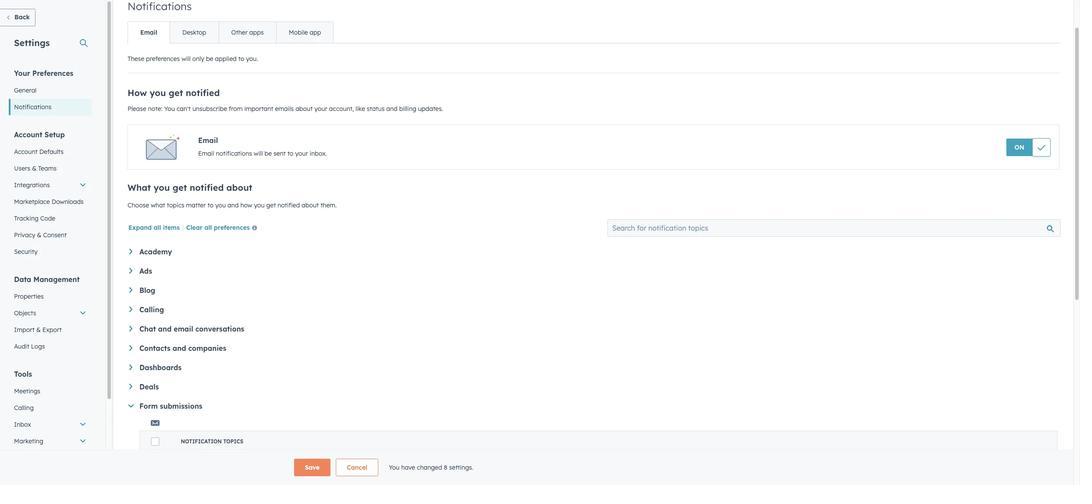 Task type: locate. For each thing, give the bounding box(es) containing it.
your left inbox.
[[295, 150, 308, 157]]

email up notifications on the top of the page
[[198, 136, 218, 145]]

your left account,
[[315, 105, 328, 113]]

caret image for academy
[[129, 249, 132, 254]]

1 vertical spatial will
[[254, 150, 263, 157]]

1 horizontal spatial all
[[205, 224, 212, 232]]

you
[[150, 87, 166, 98], [154, 182, 170, 193], [215, 201, 226, 209], [254, 201, 265, 209]]

account
[[14, 130, 42, 139], [14, 148, 38, 156]]

1 vertical spatial you
[[389, 464, 400, 472]]

Search for notification topics search field
[[608, 219, 1061, 237]]

preferences right these
[[146, 55, 180, 63]]

& right privacy
[[37, 231, 41, 239]]

0 vertical spatial email
[[140, 29, 157, 36]]

account setup element
[[9, 130, 92, 260]]

2 vertical spatial &
[[36, 326, 41, 334]]

1 vertical spatial to
[[288, 150, 294, 157]]

export
[[42, 326, 62, 334]]

and down email
[[173, 344, 186, 353]]

get for what
[[173, 182, 187, 193]]

to right sent
[[288, 150, 294, 157]]

account up 'account defaults'
[[14, 130, 42, 139]]

1 horizontal spatial you
[[389, 464, 400, 472]]

about left them.
[[302, 201, 319, 209]]

topics right what
[[167, 201, 185, 209]]

0 vertical spatial account
[[14, 130, 42, 139]]

0 horizontal spatial all
[[154, 224, 161, 232]]

privacy
[[14, 231, 35, 239]]

general
[[14, 86, 37, 94]]

and left how
[[228, 201, 239, 209]]

account setup
[[14, 130, 65, 139]]

email left notifications on the top of the page
[[198, 150, 214, 157]]

these preferences will only be applied to you.
[[128, 55, 258, 63]]

caret image inside blog dropdown button
[[129, 287, 132, 293]]

management
[[33, 275, 80, 284]]

account up users
[[14, 148, 38, 156]]

1 horizontal spatial to
[[238, 55, 244, 63]]

marketing
[[14, 437, 43, 445]]

contact
[[254, 463, 273, 470]]

1 horizontal spatial preferences
[[214, 224, 250, 232]]

0 vertical spatial topics
[[167, 201, 185, 209]]

caret image inside chat and email conversations dropdown button
[[129, 326, 132, 332]]

users & teams link
[[9, 160, 92, 177]]

you left can't
[[164, 105, 175, 113]]

your
[[315, 105, 328, 113], [295, 150, 308, 157]]

1 vertical spatial calling
[[14, 404, 34, 412]]

0 vertical spatial be
[[206, 55, 213, 63]]

& inside the data management element
[[36, 326, 41, 334]]

conversations
[[195, 325, 244, 333]]

get up matter
[[173, 182, 187, 193]]

& for teams
[[32, 164, 36, 172]]

notified
[[186, 87, 220, 98], [190, 182, 224, 193], [278, 201, 300, 209], [191, 463, 210, 470]]

2 horizontal spatial to
[[288, 150, 294, 157]]

please
[[128, 105, 146, 113]]

will left only
[[182, 55, 191, 63]]

2 vertical spatial about
[[302, 201, 319, 209]]

2 all from the left
[[205, 224, 212, 232]]

3 caret image from the top
[[129, 326, 132, 332]]

be right only
[[206, 55, 213, 63]]

expand all items button
[[129, 224, 180, 232]]

get for how
[[169, 87, 183, 98]]

you up what
[[154, 182, 170, 193]]

get
[[169, 87, 183, 98], [173, 182, 187, 193], [266, 201, 276, 209]]

1 vertical spatial get
[[173, 182, 187, 193]]

objects button
[[9, 305, 92, 322]]

0 horizontal spatial a
[[226, 463, 230, 470]]

matter
[[186, 201, 206, 209]]

caret image for ads
[[129, 268, 132, 274]]

about
[[296, 105, 313, 113], [227, 182, 253, 193], [302, 201, 319, 209]]

contacts and companies button
[[129, 344, 1058, 353]]

import & export
[[14, 326, 62, 334]]

to right matter
[[208, 201, 214, 209]]

will
[[182, 55, 191, 63], [254, 150, 263, 157]]

calling button
[[129, 305, 1058, 314]]

all inside button
[[205, 224, 212, 232]]

you up clear all preferences
[[215, 201, 226, 209]]

mobile
[[289, 29, 308, 36]]

integrations button
[[9, 177, 92, 193]]

audit
[[14, 343, 29, 350]]

2 a from the left
[[296, 463, 299, 470]]

form submissions
[[139, 402, 203, 411]]

caret image left ads
[[129, 268, 132, 274]]

a right when at the left bottom of page
[[226, 463, 230, 470]]

0 vertical spatial &
[[32, 164, 36, 172]]

about right emails on the top
[[296, 105, 313, 113]]

cancel
[[347, 464, 368, 472]]

& right users
[[32, 164, 36, 172]]

4 caret image from the top
[[129, 364, 132, 370]]

0 horizontal spatial preferences
[[146, 55, 180, 63]]

caret image
[[129, 287, 132, 293], [129, 307, 132, 312], [129, 345, 132, 351], [129, 384, 132, 389], [128, 404, 134, 408]]

caret image for blog
[[129, 287, 132, 293]]

1 horizontal spatial calling
[[139, 305, 164, 314]]

hubspot
[[301, 463, 323, 470]]

and
[[387, 105, 398, 113], [228, 201, 239, 209], [158, 325, 172, 333], [173, 344, 186, 353]]

consent
[[43, 231, 67, 239]]

caret image left academy
[[129, 249, 132, 254]]

1 vertical spatial preferences
[[214, 224, 250, 232]]

inbox.
[[310, 150, 327, 157]]

get up can't
[[169, 87, 183, 98]]

& for consent
[[37, 231, 41, 239]]

to left 'you.'
[[238, 55, 244, 63]]

notified right get at left
[[191, 463, 210, 470]]

0 vertical spatial calling
[[139, 305, 164, 314]]

be
[[206, 55, 213, 63], [265, 150, 272, 157]]

2 caret image from the top
[[129, 268, 132, 274]]

notification topics
[[181, 438, 244, 445]]

marketplace
[[14, 198, 50, 206]]

0 vertical spatial you
[[164, 105, 175, 113]]

get notified when a visitor or contact submits a hubspot form you're subscribed to.
[[181, 463, 389, 470]]

back link
[[0, 9, 35, 26]]

objects
[[14, 309, 36, 317]]

properties
[[14, 293, 44, 300]]

0 vertical spatial your
[[315, 105, 328, 113]]

calling inside tools element
[[14, 404, 34, 412]]

caret image left "dashboards"
[[129, 364, 132, 370]]

& left the export
[[36, 326, 41, 334]]

1 caret image from the top
[[129, 249, 132, 254]]

1 all from the left
[[154, 224, 161, 232]]

all right "clear"
[[205, 224, 212, 232]]

cancel button
[[336, 459, 378, 476]]

form
[[324, 463, 336, 470]]

2 account from the top
[[14, 148, 38, 156]]

caret image for chat and email conversations
[[129, 326, 132, 332]]

topics up visitor at the bottom
[[223, 438, 244, 445]]

a right the submits
[[296, 463, 299, 470]]

0 vertical spatial will
[[182, 55, 191, 63]]

other
[[231, 29, 248, 36]]

caret image left chat at the bottom left of page
[[129, 326, 132, 332]]

notified up matter
[[190, 182, 224, 193]]

users
[[14, 164, 30, 172]]

caret image for deals
[[129, 384, 132, 389]]

preferences inside button
[[214, 224, 250, 232]]

be left sent
[[265, 150, 272, 157]]

email
[[174, 325, 193, 333]]

audit logs link
[[9, 338, 92, 355]]

note:
[[148, 105, 163, 113]]

calling up chat at the bottom left of page
[[139, 305, 164, 314]]

tracking code
[[14, 214, 55, 222]]

you.
[[246, 55, 258, 63]]

get right how
[[266, 201, 276, 209]]

0 horizontal spatial will
[[182, 55, 191, 63]]

1 vertical spatial &
[[37, 231, 41, 239]]

0 vertical spatial get
[[169, 87, 183, 98]]

data
[[14, 275, 31, 284]]

emails
[[275, 105, 294, 113]]

0 horizontal spatial your
[[295, 150, 308, 157]]

caret image inside "academy" dropdown button
[[129, 249, 132, 254]]

email inside email button
[[140, 29, 157, 36]]

settings.
[[449, 464, 474, 472]]

or
[[248, 463, 253, 470]]

dashboards
[[139, 363, 182, 372]]

1 vertical spatial your
[[295, 150, 308, 157]]

0 horizontal spatial be
[[206, 55, 213, 63]]

how
[[128, 87, 147, 98]]

0 horizontal spatial calling
[[14, 404, 34, 412]]

caret image inside calling dropdown button
[[129, 307, 132, 312]]

caret image inside deals dropdown button
[[129, 384, 132, 389]]

marketplace downloads link
[[9, 193, 92, 210]]

can't
[[177, 105, 191, 113]]

topics
[[167, 201, 185, 209], [223, 438, 244, 445]]

defaults
[[39, 148, 64, 156]]

calling up inbox
[[14, 404, 34, 412]]

all left items
[[154, 224, 161, 232]]

settings
[[14, 37, 50, 48]]

&
[[32, 164, 36, 172], [37, 231, 41, 239], [36, 326, 41, 334]]

caret image inside ads dropdown button
[[129, 268, 132, 274]]

0 vertical spatial to
[[238, 55, 244, 63]]

teams
[[38, 164, 57, 172]]

will left sent
[[254, 150, 263, 157]]

1 vertical spatial be
[[265, 150, 272, 157]]

preferences down choose what topics matter to you and how you get notified about them.
[[214, 224, 250, 232]]

you up note:
[[150, 87, 166, 98]]

caret image
[[129, 249, 132, 254], [129, 268, 132, 274], [129, 326, 132, 332], [129, 364, 132, 370]]

1 horizontal spatial will
[[254, 150, 263, 157]]

tracking code link
[[9, 210, 92, 227]]

dashboards button
[[129, 363, 1058, 372]]

caret image inside contacts and companies dropdown button
[[129, 345, 132, 351]]

1 horizontal spatial be
[[265, 150, 272, 157]]

about up how
[[227, 182, 253, 193]]

clear all preferences
[[186, 224, 250, 232]]

1 account from the top
[[14, 130, 42, 139]]

1 vertical spatial topics
[[223, 438, 244, 445]]

1 horizontal spatial topics
[[223, 438, 244, 445]]

desktop button
[[170, 22, 219, 43]]

1 vertical spatial email
[[198, 136, 218, 145]]

1 vertical spatial account
[[14, 148, 38, 156]]

caret image for dashboards
[[129, 364, 132, 370]]

0 horizontal spatial topics
[[167, 201, 185, 209]]

caret image inside dashboards dropdown button
[[129, 364, 132, 370]]

caret image inside the form submissions dropdown button
[[128, 404, 134, 408]]

email up these
[[140, 29, 157, 36]]

navigation
[[128, 21, 334, 43]]

you right to.
[[389, 464, 400, 472]]

1 horizontal spatial a
[[296, 463, 299, 470]]

0 horizontal spatial to
[[208, 201, 214, 209]]

preferences
[[146, 55, 180, 63], [214, 224, 250, 232]]

import & export link
[[9, 322, 92, 338]]



Task type: describe. For each thing, give the bounding box(es) containing it.
notified up unsubscribe
[[186, 87, 220, 98]]

notification
[[181, 438, 222, 445]]

code
[[40, 214, 55, 222]]

data management
[[14, 275, 80, 284]]

security
[[14, 248, 38, 256]]

1 vertical spatial about
[[227, 182, 253, 193]]

all for clear
[[205, 224, 212, 232]]

mobile app
[[289, 29, 321, 36]]

account for account setup
[[14, 130, 42, 139]]

clear all preferences button
[[186, 223, 261, 234]]

apps
[[249, 29, 264, 36]]

email notifications will be sent to your inbox.
[[198, 150, 327, 157]]

app
[[310, 29, 321, 36]]

from
[[229, 105, 243, 113]]

inbox button
[[9, 416, 92, 433]]

will for be
[[254, 150, 263, 157]]

account for account defaults
[[14, 148, 38, 156]]

how you get notified
[[128, 87, 220, 98]]

general link
[[9, 82, 92, 99]]

1 horizontal spatial your
[[315, 105, 328, 113]]

caret image for calling
[[129, 307, 132, 312]]

meetings
[[14, 387, 40, 395]]

notifications
[[216, 150, 252, 157]]

0 vertical spatial preferences
[[146, 55, 180, 63]]

what you get notified about
[[128, 182, 253, 193]]

0 horizontal spatial you
[[164, 105, 175, 113]]

notified left them.
[[278, 201, 300, 209]]

all for expand
[[154, 224, 161, 232]]

security link
[[9, 243, 92, 260]]

contacts and companies
[[139, 344, 226, 353]]

email button
[[128, 22, 170, 43]]

marketplace downloads
[[14, 198, 84, 206]]

on
[[1015, 143, 1025, 151]]

calling link
[[9, 400, 92, 416]]

academy
[[139, 247, 172, 256]]

save
[[305, 464, 320, 472]]

properties link
[[9, 288, 92, 305]]

caret image for contacts and companies
[[129, 345, 132, 351]]

and left the billing at the left top of the page
[[387, 105, 398, 113]]

audit logs
[[14, 343, 45, 350]]

2 vertical spatial to
[[208, 201, 214, 209]]

8
[[444, 464, 448, 472]]

your preferences
[[14, 69, 73, 78]]

data management element
[[9, 275, 92, 355]]

downloads
[[52, 198, 84, 206]]

& for export
[[36, 326, 41, 334]]

chat and email conversations button
[[129, 325, 1058, 333]]

integrations
[[14, 181, 50, 189]]

ads button
[[129, 267, 1058, 275]]

visitor
[[231, 463, 246, 470]]

your
[[14, 69, 30, 78]]

you have changed 8 settings.
[[389, 464, 474, 472]]

account,
[[329, 105, 354, 113]]

form
[[139, 402, 158, 411]]

what
[[128, 182, 151, 193]]

inbox
[[14, 421, 31, 429]]

applied
[[215, 55, 237, 63]]

notifications link
[[9, 99, 92, 115]]

unsubscribe
[[193, 105, 227, 113]]

1 a from the left
[[226, 463, 230, 470]]

chat and email conversations
[[139, 325, 244, 333]]

updates.
[[418, 105, 443, 113]]

marketing button
[[9, 433, 92, 450]]

back
[[14, 13, 30, 21]]

account defaults
[[14, 148, 64, 156]]

these
[[128, 55, 144, 63]]

items
[[163, 224, 180, 232]]

tools element
[[9, 369, 92, 485]]

you right how
[[254, 201, 265, 209]]

have
[[401, 464, 415, 472]]

when
[[212, 463, 225, 470]]

you're
[[337, 463, 352, 470]]

other apps button
[[219, 22, 276, 43]]

them.
[[321, 201, 337, 209]]

your preferences element
[[9, 68, 92, 115]]

important
[[244, 105, 273, 113]]

setup
[[45, 130, 65, 139]]

billing
[[399, 105, 417, 113]]

tools
[[14, 370, 32, 379]]

will for only
[[182, 55, 191, 63]]

deals
[[139, 382, 159, 391]]

logs
[[31, 343, 45, 350]]

caret image for form submissions
[[128, 404, 134, 408]]

form submissions button
[[128, 402, 1058, 411]]

privacy & consent
[[14, 231, 67, 239]]

meetings link
[[9, 383, 92, 400]]

2 vertical spatial email
[[198, 150, 214, 157]]

and right chat at the bottom left of page
[[158, 325, 172, 333]]

2 vertical spatial get
[[266, 201, 276, 209]]

navigation containing email
[[128, 21, 334, 43]]

academy button
[[129, 247, 1058, 256]]

mobile app button
[[276, 22, 333, 43]]

notifications
[[14, 103, 51, 111]]

other apps
[[231, 29, 264, 36]]

get
[[181, 463, 190, 470]]

deals button
[[129, 382, 1058, 391]]

how
[[241, 201, 252, 209]]

to.
[[382, 463, 389, 470]]

submits
[[275, 463, 294, 470]]

companies
[[188, 344, 226, 353]]

0 vertical spatial about
[[296, 105, 313, 113]]

contacts
[[139, 344, 171, 353]]

choose what topics matter to you and how you get notified about them.
[[128, 201, 337, 209]]



Task type: vqa. For each thing, say whether or not it's contained in the screenshot.
Manage dashboards
no



